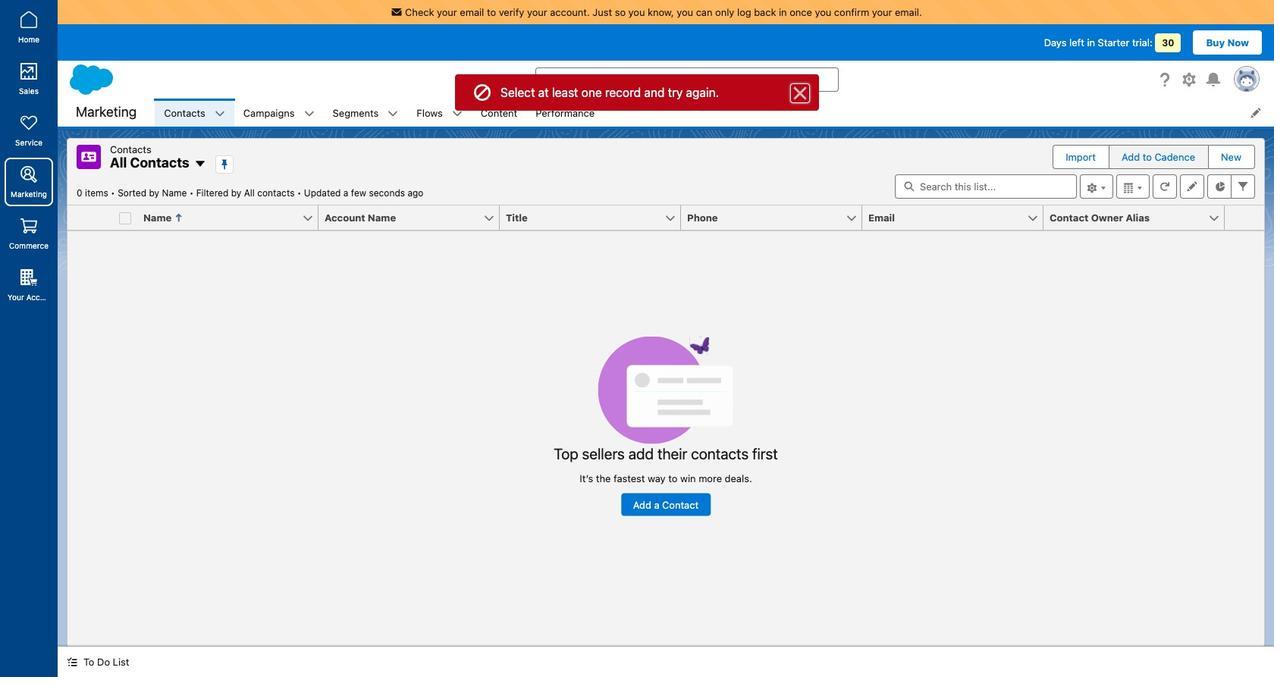 Task type: describe. For each thing, give the bounding box(es) containing it.
verify
[[499, 6, 525, 18]]

all contacts
[[110, 155, 189, 171]]

your
[[8, 293, 24, 302]]

2 • from the left
[[189, 187, 194, 199]]

starter
[[1098, 36, 1130, 49]]

the
[[596, 472, 611, 484]]

import
[[1066, 151, 1096, 163]]

name element
[[137, 206, 328, 231]]

top sellers add their contacts first status
[[554, 336, 778, 516]]

account name button
[[319, 206, 483, 230]]

days
[[1044, 36, 1067, 49]]

name inside name 'button'
[[143, 212, 172, 224]]

3 your from the left
[[872, 6, 893, 18]]

trial:
[[1133, 36, 1153, 49]]

name left 'filtered'
[[162, 187, 187, 199]]

item number element
[[68, 206, 113, 231]]

left
[[1070, 36, 1085, 49]]

2 by from the left
[[231, 187, 242, 199]]

cell inside all contacts|contacts|list view element
[[113, 206, 137, 231]]

new
[[1222, 151, 1242, 163]]

contacts list item
[[155, 99, 234, 127]]

owner
[[1091, 212, 1124, 224]]

add
[[629, 445, 654, 462]]

content
[[481, 107, 518, 119]]

text default image inside to do list button
[[67, 657, 77, 668]]

1 horizontal spatial contact
[[1050, 212, 1089, 224]]

1 • from the left
[[111, 187, 115, 199]]

it's the fastest way to win more deals.
[[580, 472, 752, 484]]

their
[[658, 445, 688, 462]]

contact owner alias element
[[1044, 206, 1234, 231]]

phone
[[687, 212, 718, 224]]

email element
[[863, 206, 1053, 231]]

title
[[506, 212, 528, 224]]

0
[[77, 187, 82, 199]]

1 by from the left
[[149, 187, 159, 199]]

performance
[[536, 107, 595, 119]]

fastest
[[614, 472, 645, 484]]

deals.
[[725, 472, 752, 484]]

sales
[[19, 86, 39, 96]]

top sellers add their contacts first
[[554, 445, 778, 462]]

all contacts status
[[77, 187, 304, 199]]

search...
[[565, 74, 606, 86]]

flows
[[417, 107, 443, 119]]

home link
[[5, 3, 53, 52]]

account name element
[[319, 206, 509, 231]]

to inside "button"
[[1143, 151, 1152, 163]]

email
[[869, 212, 895, 224]]

new button
[[1209, 146, 1254, 168]]

so
[[615, 6, 626, 18]]

add a contact
[[633, 498, 699, 511]]

30
[[1163, 37, 1175, 49]]

1 your from the left
[[437, 6, 457, 18]]

now
[[1228, 36, 1250, 49]]

1 vertical spatial account
[[26, 293, 56, 302]]

0 horizontal spatial to
[[487, 6, 496, 18]]

least
[[552, 86, 579, 99]]

top
[[554, 445, 579, 462]]

segments
[[333, 107, 379, 119]]

sellers
[[582, 445, 625, 462]]

phone button
[[681, 206, 846, 230]]

action element
[[1225, 206, 1265, 231]]

text default image inside all contacts|contacts|list view element
[[194, 158, 206, 170]]

title button
[[500, 206, 665, 230]]

campaigns
[[243, 107, 295, 119]]

log
[[737, 6, 752, 18]]

1 vertical spatial in
[[1087, 36, 1096, 49]]

days left in starter trial: 30
[[1044, 36, 1175, 49]]

service link
[[5, 106, 53, 155]]

2 your from the left
[[527, 6, 548, 18]]

content link
[[472, 99, 527, 127]]

email.
[[895, 6, 922, 18]]

first
[[753, 445, 778, 462]]

buy now
[[1207, 36, 1250, 49]]

phone element
[[681, 206, 872, 231]]

import button
[[1054, 146, 1108, 168]]

commerce
[[9, 241, 49, 250]]

one
[[582, 86, 602, 99]]

add for add to cadence
[[1122, 151, 1140, 163]]

again.
[[686, 86, 719, 99]]

commerce link
[[5, 209, 53, 258]]

title element
[[500, 206, 690, 231]]

contact inside status
[[662, 498, 699, 511]]

sales link
[[5, 55, 53, 103]]

segments link
[[324, 99, 388, 127]]

1 vertical spatial all
[[244, 187, 255, 199]]

1 you from the left
[[629, 6, 645, 18]]

select
[[501, 86, 535, 99]]

your account
[[8, 293, 56, 302]]

ago
[[408, 187, 424, 199]]

Search All Contacts list view. search field
[[895, 174, 1077, 199]]

do
[[97, 656, 110, 668]]

segments list item
[[324, 99, 408, 127]]

home
[[18, 35, 40, 44]]

to do list
[[83, 656, 129, 668]]



Task type: locate. For each thing, give the bounding box(es) containing it.
error alert dialog
[[455, 74, 819, 111]]

to do list button
[[58, 647, 138, 677]]

0 horizontal spatial add
[[633, 498, 652, 511]]

account down few
[[325, 212, 365, 224]]

0 items • sorted by name • filtered by all contacts • updated a few seconds ago
[[77, 187, 424, 199]]

list containing contacts
[[155, 99, 1275, 127]]

account.
[[550, 6, 590, 18]]

text default image right flows
[[452, 108, 463, 119]]

text default image for segments
[[388, 108, 399, 119]]

3 you from the left
[[815, 6, 832, 18]]

marketing up all contacts
[[76, 104, 137, 120]]

more
[[699, 472, 722, 484]]

marketing link
[[5, 158, 53, 206]]

text default image right campaigns
[[304, 108, 315, 119]]

• left updated
[[297, 187, 302, 199]]

0 vertical spatial contact
[[1050, 212, 1089, 224]]

a left few
[[344, 187, 349, 199]]

contact
[[1050, 212, 1089, 224], [662, 498, 699, 511]]

0 horizontal spatial contacts
[[257, 187, 295, 199]]

0 vertical spatial to
[[487, 6, 496, 18]]

flows link
[[408, 99, 452, 127]]

way
[[648, 472, 666, 484]]

filtered
[[196, 187, 229, 199]]

0 horizontal spatial account
[[26, 293, 56, 302]]

know,
[[648, 6, 674, 18]]

all up name element
[[244, 187, 255, 199]]

name inside account name button
[[368, 212, 396, 224]]

email button
[[863, 206, 1027, 230]]

to
[[83, 656, 94, 668]]

text default image inside campaigns list item
[[304, 108, 315, 119]]

1 horizontal spatial in
[[1087, 36, 1096, 49]]

1 horizontal spatial all
[[244, 187, 255, 199]]

text default image inside flows list item
[[452, 108, 463, 119]]

contact left owner
[[1050, 212, 1089, 224]]

item number image
[[68, 206, 113, 230]]

in right back
[[779, 6, 787, 18]]

1 horizontal spatial contacts
[[691, 445, 749, 462]]

by right 'filtered'
[[231, 187, 242, 199]]

to right email
[[487, 6, 496, 18]]

to left win
[[669, 472, 678, 484]]

once
[[790, 6, 812, 18]]

0 horizontal spatial text default image
[[194, 158, 206, 170]]

service
[[15, 138, 42, 147]]

to left cadence
[[1143, 151, 1152, 163]]

1 vertical spatial a
[[654, 498, 660, 511]]

0 horizontal spatial a
[[344, 187, 349, 199]]

all contacts|contacts|list view element
[[67, 138, 1265, 647]]

contacts left updated
[[257, 187, 295, 199]]

list
[[113, 656, 129, 668]]

add to cadence button
[[1110, 146, 1208, 168]]

name down 'seconds'
[[368, 212, 396, 224]]

0 vertical spatial account
[[325, 212, 365, 224]]

account
[[325, 212, 365, 224], [26, 293, 56, 302]]

1 vertical spatial add
[[633, 498, 652, 511]]

your left email
[[437, 6, 457, 18]]

0 vertical spatial text default image
[[452, 108, 463, 119]]

0 horizontal spatial •
[[111, 187, 115, 199]]

your
[[437, 6, 457, 18], [527, 6, 548, 18], [872, 6, 893, 18]]

•
[[111, 187, 115, 199], [189, 187, 194, 199], [297, 187, 302, 199]]

contacts inside status
[[691, 445, 749, 462]]

1 horizontal spatial •
[[189, 187, 194, 199]]

your left the email. at the right top of page
[[872, 6, 893, 18]]

2 horizontal spatial •
[[297, 187, 302, 199]]

account right the your
[[26, 293, 56, 302]]

0 horizontal spatial all
[[110, 155, 127, 171]]

add for add a contact
[[633, 498, 652, 511]]

you
[[629, 6, 645, 18], [677, 6, 694, 18], [815, 6, 832, 18]]

just
[[593, 6, 612, 18]]

marketing inside marketing link
[[11, 190, 47, 199]]

email
[[460, 6, 484, 18]]

only
[[715, 6, 735, 18]]

add down fastest
[[633, 498, 652, 511]]

2 horizontal spatial your
[[872, 6, 893, 18]]

contacts link
[[155, 99, 215, 127]]

text default image inside 'segments' "list item"
[[388, 108, 399, 119]]

0 vertical spatial add
[[1122, 151, 1140, 163]]

seconds
[[369, 187, 405, 199]]

sorted
[[118, 187, 146, 199]]

name
[[162, 187, 187, 199], [143, 212, 172, 224], [368, 212, 396, 224]]

0 vertical spatial marketing
[[76, 104, 137, 120]]

in
[[779, 6, 787, 18], [1087, 36, 1096, 49]]

contact owner alias button
[[1044, 206, 1209, 230]]

a inside button
[[654, 498, 660, 511]]

account name
[[325, 212, 396, 224]]

to
[[487, 6, 496, 18], [1143, 151, 1152, 163], [669, 472, 678, 484]]

campaigns list item
[[234, 99, 324, 127]]

2 vertical spatial to
[[669, 472, 678, 484]]

0 horizontal spatial your
[[437, 6, 457, 18]]

1 horizontal spatial to
[[669, 472, 678, 484]]

text default image left to
[[67, 657, 77, 668]]

account inside button
[[325, 212, 365, 224]]

win
[[680, 472, 696, 484]]

performance link
[[527, 99, 604, 127]]

to inside status
[[669, 472, 678, 484]]

all up sorted
[[110, 155, 127, 171]]

add left cadence
[[1122, 151, 1140, 163]]

your right "verify"
[[527, 6, 548, 18]]

1 horizontal spatial a
[[654, 498, 660, 511]]

updated
[[304, 187, 341, 199]]

text default image for campaigns
[[304, 108, 315, 119]]

buy now button
[[1194, 30, 1262, 55]]

1 horizontal spatial text default image
[[452, 108, 463, 119]]

cadence
[[1155, 151, 1196, 163]]

text default image left "campaigns" link
[[215, 108, 225, 119]]

contacts inside list item
[[164, 107, 206, 119]]

0 vertical spatial in
[[779, 6, 787, 18]]

check
[[405, 6, 434, 18]]

2 horizontal spatial you
[[815, 6, 832, 18]]

by right sorted
[[149, 187, 159, 199]]

confirm
[[834, 6, 870, 18]]

1 horizontal spatial you
[[677, 6, 694, 18]]

text default image
[[215, 108, 225, 119], [304, 108, 315, 119], [388, 108, 399, 119], [67, 657, 77, 668]]

0 vertical spatial contacts
[[257, 187, 295, 199]]

add inside "button"
[[1122, 151, 1140, 163]]

contact down win
[[662, 498, 699, 511]]

2 horizontal spatial to
[[1143, 151, 1152, 163]]

1 horizontal spatial account
[[325, 212, 365, 224]]

0 horizontal spatial in
[[779, 6, 787, 18]]

0 horizontal spatial contact
[[662, 498, 699, 511]]

alias
[[1126, 212, 1150, 224]]

name down sorted
[[143, 212, 172, 224]]

1 vertical spatial marketing
[[11, 190, 47, 199]]

0 vertical spatial a
[[344, 187, 349, 199]]

cell
[[113, 206, 137, 231]]

marketing up commerce "link"
[[11, 190, 47, 199]]

your account link
[[5, 261, 56, 310]]

text default image for contacts
[[215, 108, 225, 119]]

name button
[[137, 206, 302, 230]]

can
[[696, 6, 713, 18]]

back
[[754, 6, 776, 18]]

you right the so
[[629, 6, 645, 18]]

0 vertical spatial all
[[110, 155, 127, 171]]

by
[[149, 187, 159, 199], [231, 187, 242, 199]]

text default image up all contacts status at the left top of the page
[[194, 158, 206, 170]]

1 vertical spatial to
[[1143, 151, 1152, 163]]

1 horizontal spatial your
[[527, 6, 548, 18]]

at
[[538, 86, 549, 99]]

1 vertical spatial contacts
[[691, 445, 749, 462]]

1 horizontal spatial by
[[231, 187, 242, 199]]

record
[[605, 86, 641, 99]]

try
[[668, 86, 683, 99]]

• right 'items'
[[111, 187, 115, 199]]

0 horizontal spatial by
[[149, 187, 159, 199]]

buy
[[1207, 36, 1225, 49]]

select at least one record and try again.
[[501, 86, 719, 99]]

you right once
[[815, 6, 832, 18]]

search... button
[[536, 68, 839, 92]]

marketing
[[76, 104, 137, 120], [11, 190, 47, 199]]

2 you from the left
[[677, 6, 694, 18]]

1 vertical spatial text default image
[[194, 158, 206, 170]]

3 • from the left
[[297, 187, 302, 199]]

text default image inside contacts list item
[[215, 108, 225, 119]]

items
[[85, 187, 108, 199]]

1 horizontal spatial add
[[1122, 151, 1140, 163]]

and
[[644, 86, 665, 99]]

check your email to verify your account. just so you know, you can only log back in once you confirm your email.
[[405, 6, 922, 18]]

action image
[[1225, 206, 1265, 230]]

0 horizontal spatial you
[[629, 6, 645, 18]]

1 horizontal spatial marketing
[[76, 104, 137, 120]]

contact owner alias
[[1050, 212, 1150, 224]]

add a contact button
[[621, 493, 711, 516]]

campaigns link
[[234, 99, 304, 127]]

you left can
[[677, 6, 694, 18]]

0 horizontal spatial marketing
[[11, 190, 47, 199]]

flows list item
[[408, 99, 472, 127]]

contacts up more
[[691, 445, 749, 462]]

text default image
[[452, 108, 463, 119], [194, 158, 206, 170]]

• left 'filtered'
[[189, 187, 194, 199]]

list
[[155, 99, 1275, 127]]

in right the left
[[1087, 36, 1096, 49]]

all
[[110, 155, 127, 171], [244, 187, 255, 199]]

text default image left flows
[[388, 108, 399, 119]]

contacts
[[164, 107, 206, 119], [110, 143, 151, 156], [130, 155, 189, 171]]

add inside button
[[633, 498, 652, 511]]

a down way
[[654, 498, 660, 511]]

contacts
[[257, 187, 295, 199], [691, 445, 749, 462]]

1 vertical spatial contact
[[662, 498, 699, 511]]



Task type: vqa. For each thing, say whether or not it's contained in the screenshot.
once
yes



